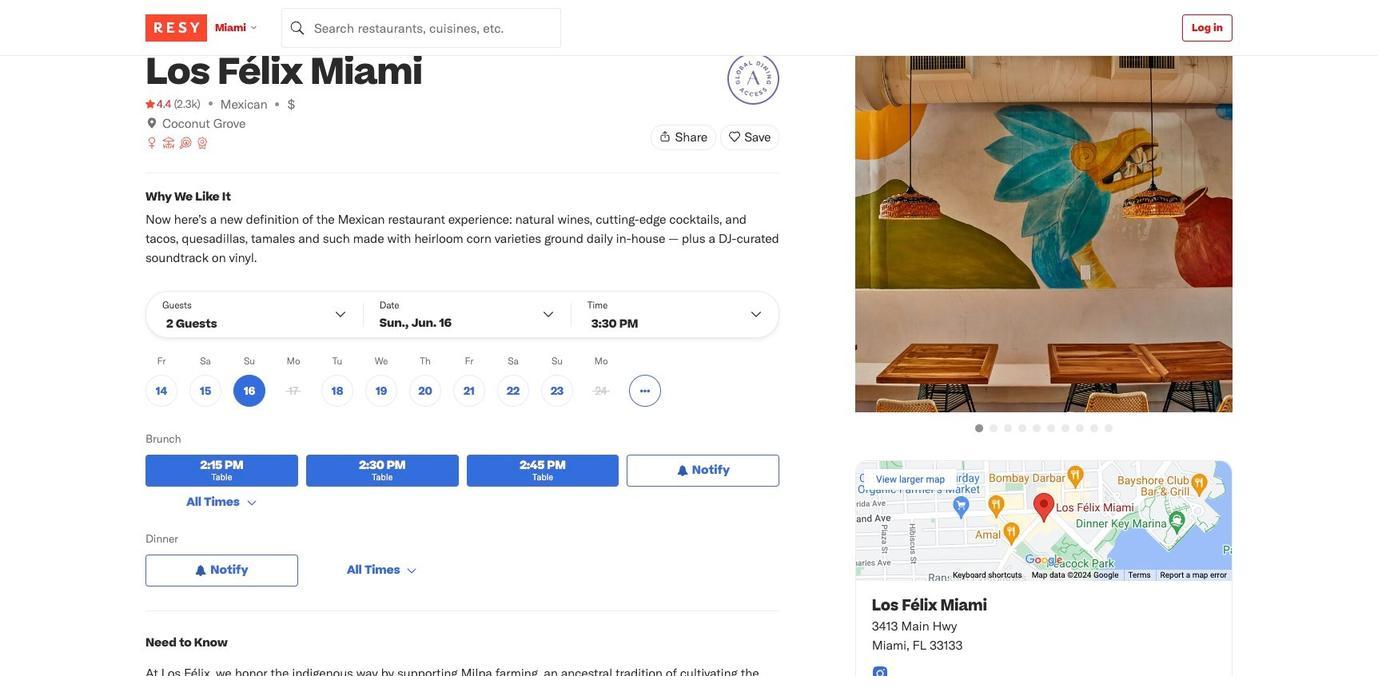 Task type: locate. For each thing, give the bounding box(es) containing it.
None field
[[281, 8, 561, 48]]

Search restaurants, cuisines, etc. text field
[[281, 8, 561, 48]]



Task type: vqa. For each thing, say whether or not it's contained in the screenshot.
Search restaurants, cuisines, etc. text box
yes



Task type: describe. For each thing, give the bounding box(es) containing it.
4.4 out of 5 stars image
[[146, 96, 171, 112]]



